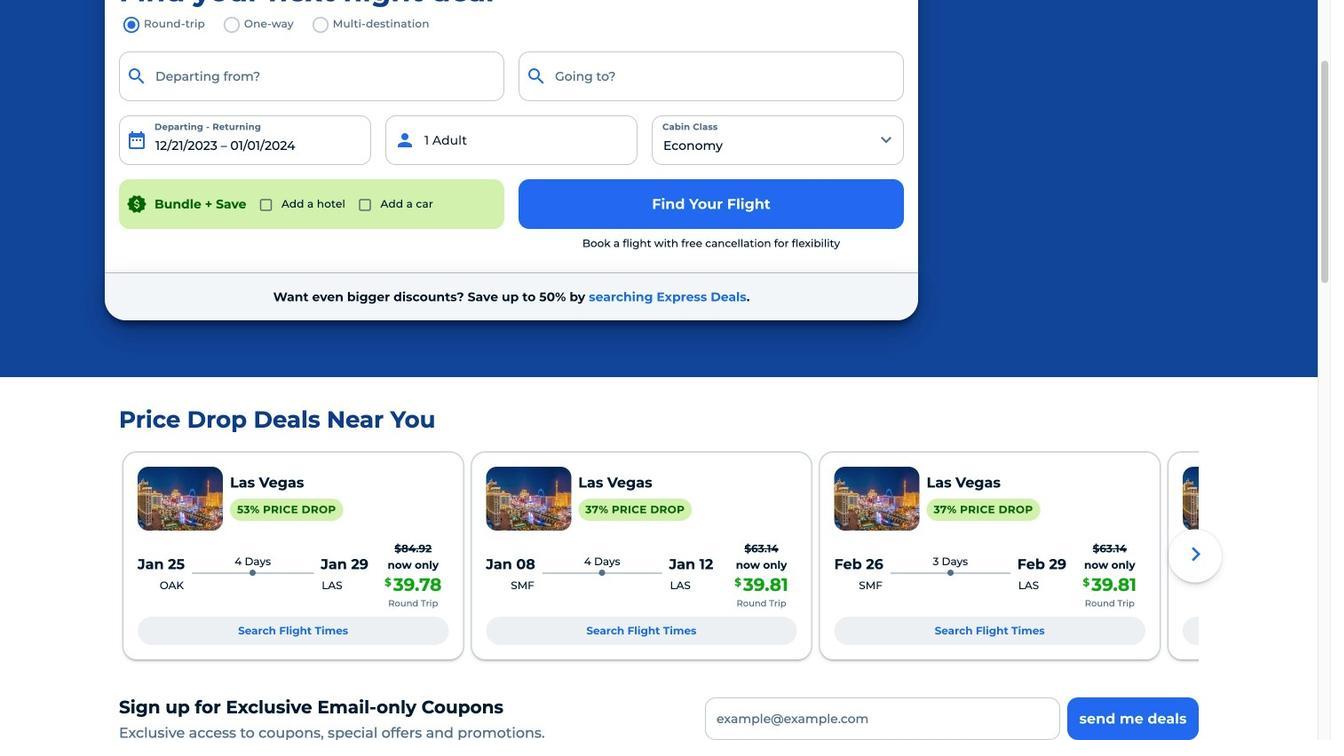 Task type: describe. For each thing, give the bounding box(es) containing it.
flight-search-form element
[[112, 13, 911, 258]]

Promotion email input field
[[705, 698, 1060, 741]]

Going to? field
[[519, 52, 904, 101]]

2 las vegas image image from the left
[[486, 467, 571, 531]]



Task type: vqa. For each thing, say whether or not it's contained in the screenshot.
Going to? field
yes



Task type: locate. For each thing, give the bounding box(es) containing it.
traveler selection text field
[[385, 116, 638, 165]]

none field departing from?
[[119, 52, 504, 101]]

0 horizontal spatial las vegas image image
[[138, 467, 223, 531]]

las vegas image image
[[138, 467, 223, 531], [486, 467, 571, 531], [834, 467, 920, 531]]

none field going to?
[[519, 52, 904, 101]]

1 horizontal spatial none field
[[519, 52, 904, 101]]

None field
[[119, 52, 504, 101], [519, 52, 904, 101]]

2 horizontal spatial las vegas image image
[[834, 467, 920, 531]]

1 las vegas image image from the left
[[138, 467, 223, 531]]

Departing from? field
[[119, 52, 504, 101]]

next image
[[1182, 541, 1211, 569]]

1 horizontal spatial las vegas image image
[[486, 467, 571, 531]]

0 horizontal spatial none field
[[119, 52, 504, 101]]

3 las vegas image image from the left
[[834, 467, 920, 531]]

Departing – Returning Date Picker field
[[119, 116, 371, 165]]

2 none field from the left
[[519, 52, 904, 101]]

1 none field from the left
[[119, 52, 504, 101]]



